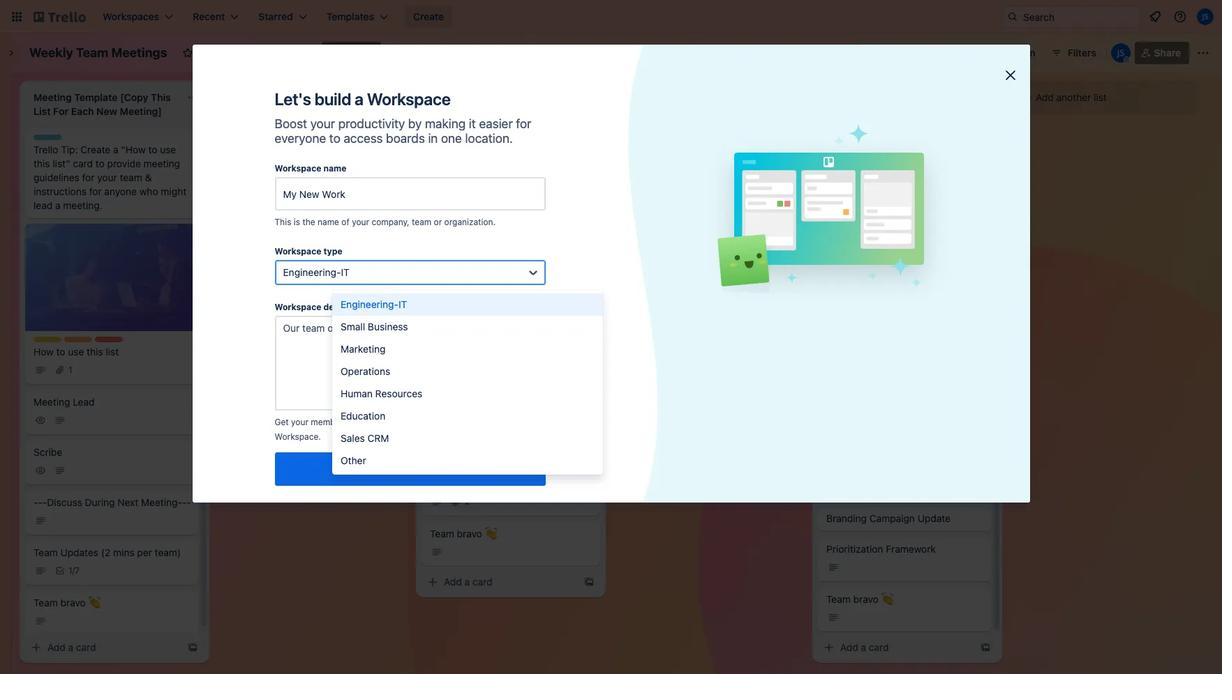 Task type: describe. For each thing, give the bounding box(es) containing it.
0 horizontal spatial it
[[341, 267, 349, 278]]

small business
[[341, 321, 408, 333]]

access
[[344, 131, 383, 146]]

list inside trello tip: after you finish a meeting, drag the meeting list here. ->
[[353, 144, 366, 156]]

about
[[456, 417, 479, 428]]

2
[[465, 497, 470, 507]]

---discuss during next meeting--- for meeting lead link associated with january 23rd text field
[[628, 183, 786, 195]]

pr update
[[628, 283, 676, 295]]

web summit conference update
[[628, 314, 776, 326]]

1 vertical spatial engineering-
[[341, 299, 398, 311]]

you
[[304, 130, 320, 142]]

0 horizontal spatial meeting
[[33, 396, 70, 408]]

1 vertical spatial scribe link
[[25, 440, 198, 485]]

0 horizontal spatial ---discuss during next meeting--- link
[[25, 490, 198, 535]]

drag
[[274, 144, 294, 156]]

add a card link for ---discuss during next meeting--- link to the left
[[25, 639, 181, 658]]

who
[[139, 186, 158, 198]]

2 horizontal spatial update
[[918, 513, 951, 524]]

automation button
[[963, 42, 1044, 64]]

share button
[[1135, 42, 1189, 64]]

let's build a workspace
[[275, 89, 451, 109]]

or
[[434, 217, 442, 228]]

lead for meeting lead link related to january 30th text field
[[469, 121, 491, 133]]

0 horizontal spatial meeting lead link
[[25, 390, 198, 434]]

meeting lead for meeting lead link related to january 30th text field
[[430, 121, 491, 133]]

0 horizontal spatial next
[[117, 497, 138, 508]]

Search field
[[1018, 6, 1140, 27]]

boost your productivity by making it easier for everyone to access boards in one location.
[[275, 117, 531, 146]]

after
[[279, 130, 301, 142]]

sales crm
[[341, 433, 389, 445]]

organization.
[[444, 217, 496, 228]]

influence
[[473, 283, 515, 295]]

webinar
[[628, 345, 665, 357]]

web summit conference update link
[[620, 308, 798, 333]]

strategic
[[430, 283, 471, 295]]

prioritization framework
[[826, 543, 936, 555]]

branding campaign update link
[[818, 506, 991, 531]]

work:
[[530, 283, 556, 295]]

workspace name
[[275, 163, 347, 174]]

ups
[[933, 47, 952, 59]]

January 30th text field
[[422, 87, 575, 109]]

open information menu image
[[1173, 10, 1187, 24]]

workspace type
[[275, 246, 342, 257]]

description
[[323, 302, 371, 313]]

build
[[314, 89, 351, 109]]

👏 for ---discuss during next meeting--- link to the left
[[88, 597, 101, 609]]

mortem
[[692, 345, 727, 357]]

add a card for ---discuss during next meeting--- link to the left
[[47, 642, 96, 654]]

---discuss during next meeting--- for meeting lead link related to january 30th text field
[[430, 183, 588, 195]]

discuss for ---discuss during next meeting--- link associated with january 30th text field
[[443, 183, 479, 195]]

human resources
[[341, 388, 422, 400]]

on
[[350, 417, 360, 428]]

webinar post-mortem link
[[620, 338, 798, 383]]

0 notifications image
[[1147, 8, 1163, 25]]

everyone
[[275, 131, 326, 146]]

remote work campaign: the scoop
[[826, 299, 958, 325]]

productivity
[[338, 117, 405, 131]]

to inside the "boost your productivity by making it easier for everyone to access boards in one location."
[[329, 131, 340, 146]]

here.
[[369, 144, 392, 156]]

- inside topic clusters - making our content more... clustery
[[495, 464, 500, 476]]

filters
[[1068, 47, 1096, 59]]

team bravo 👏 for "strategic influence at work: training seminar takeaways" link
[[430, 528, 497, 540]]

card inside 'trello tip: create a "how to use this list" card to provide meeting guidelines for your team & instructions for anyone who might lead a meeting.'
[[73, 158, 93, 170]]

remote
[[826, 299, 861, 311]]

other
[[341, 455, 366, 467]]

meeting- for ---discuss during next meeting--- link to the left
[[141, 497, 182, 508]]

January 23rd text field
[[620, 87, 773, 109]]

meeting for january 23rd text field
[[628, 121, 665, 133]]

remote work campaign: the scoop link
[[818, 196, 991, 351]]

your inside the "boost your productivity by making it easier for everyone to access boards in one location."
[[310, 117, 335, 131]]

tip: for after
[[259, 130, 276, 142]]

1 horizontal spatial this
[[87, 346, 103, 358]]

👏 for the branding campaign update link
[[881, 594, 894, 605]]

sm image inside add another list link
[[1020, 91, 1034, 105]]

by
[[408, 117, 422, 131]]

conference
[[688, 314, 740, 326]]

continue
[[389, 463, 431, 475]]

0 horizontal spatial meeting lead
[[33, 396, 95, 408]]

power-ups
[[901, 47, 952, 59]]

business
[[368, 321, 408, 333]]

meeting inside 'trello tip: create a "how to use this list" card to provide meeting guidelines for your team & instructions for anyone who might lead a meeting.'
[[143, 158, 180, 170]]

anyone
[[104, 186, 137, 198]]

sales
[[341, 433, 365, 445]]

branding campaign update
[[826, 513, 951, 524]]

discuss for ---discuss during next meeting--- link associated with january 23rd text field
[[642, 183, 677, 195]]

webinar post-mortem
[[628, 345, 727, 357]]

is
[[294, 217, 300, 228]]

a inside trello tip: after you finish a meeting, drag the meeting list here. ->
[[349, 130, 355, 142]]

to left 'provide'
[[95, 158, 105, 170]]

resources
[[375, 388, 422, 400]]

company,
[[372, 217, 409, 228]]

type
[[323, 246, 342, 257]]

sm image inside ---discuss during next meeting--- link
[[33, 514, 47, 528]]

seminar
[[430, 297, 467, 309]]

0 vertical spatial engineering-it
[[283, 267, 349, 278]]

making inside topic clusters - making our content more... clustery
[[502, 464, 535, 476]]

1 vertical spatial scribe
[[33, 446, 62, 458]]

sm image inside team updates (2 mins per team) link
[[628, 251, 642, 265]]

boards
[[386, 131, 425, 146]]

board
[[345, 47, 373, 59]]

primary element
[[0, 0, 1222, 33]]

Board name text field
[[22, 42, 174, 64]]

team bravo 👏 link down 2
[[422, 522, 600, 566]]

create button
[[405, 6, 452, 28]]

tip: for create
[[61, 144, 78, 156]]

team bravo 👏 link down webinar post-mortem link
[[620, 389, 798, 433]]

jacob simon (jacobsimon16) image
[[1197, 8, 1214, 25]]

1 vertical spatial the
[[302, 217, 315, 228]]

words
[[430, 417, 454, 428]]

per inside team updates (2 mins per team) link
[[732, 233, 747, 245]]

add a card link for the branding campaign update link
[[818, 639, 974, 658]]

show menu image
[[1196, 46, 1210, 60]]

more...
[[430, 478, 461, 490]]

finish
[[322, 130, 347, 142]]

prioritization framework link
[[818, 537, 991, 582]]

jacob simon (jacobsimon16) image
[[1111, 43, 1130, 63]]

boost
[[275, 117, 307, 131]]

0 vertical spatial name
[[323, 163, 347, 174]]

with
[[387, 417, 404, 428]]

to right "how
[[148, 144, 157, 156]]

members
[[311, 417, 348, 428]]

0 vertical spatial engineering-
[[283, 267, 341, 278]]

meetings
[[111, 45, 167, 60]]

easier
[[479, 117, 513, 131]]

workspace visible button
[[202, 42, 319, 64]]

framework
[[886, 543, 936, 555]]

team inside weekly team meetings text box
[[76, 45, 108, 60]]

- inside trello tip: after you finish a meeting, drag the meeting list here. ->
[[232, 158, 236, 170]]

team bravo 👏 for the branding campaign update link
[[826, 594, 894, 605]]

1/7
[[68, 566, 80, 576]]

👏 for "strategic influence at work: training seminar takeaways" link
[[485, 528, 497, 540]]

list"
[[53, 158, 70, 170]]

meeting.
[[63, 200, 102, 211]]

content
[[555, 464, 590, 476]]

---discuss during next meeting--- link for january 30th text field
[[422, 177, 600, 221]]

Our team organizes everything here. text field
[[275, 316, 545, 411]]

your inside 'trello tip: create a "how to use this list" card to provide meeting guidelines for your team & instructions for anyone who might lead a meeting.'
[[97, 172, 117, 184]]

marketing
[[341, 343, 386, 355]]

sm image inside "strategic influence at work: training seminar takeaways" link
[[430, 315, 444, 329]]



Task type: vqa. For each thing, say whether or not it's contained in the screenshot.
anyone
yes



Task type: locate. For each thing, give the bounding box(es) containing it.
sm image inside team bravo 👏 link
[[430, 545, 444, 559]]

1 horizontal spatial ---discuss during next meeting---
[[430, 183, 588, 195]]

1 vertical spatial for
[[82, 172, 95, 184]]

meeting- for ---discuss during next meeting--- link associated with january 30th text field
[[537, 183, 579, 195]]

lead down "how to use this list" on the bottom left
[[73, 396, 95, 408]]

making left our
[[502, 464, 535, 476]]

trello tip: after you finish a meeting, drag the meeting list here. -> link
[[223, 115, 402, 177]]

team bravo 👏 down 1/7
[[33, 597, 101, 609]]

1 horizontal spatial discuss
[[443, 183, 479, 195]]

0 vertical spatial scribe link
[[620, 146, 798, 171]]

sm image inside prioritization framework link
[[826, 561, 840, 575]]

bravo for the branding campaign update link
[[853, 594, 879, 605]]

0 vertical spatial tip:
[[259, 130, 276, 142]]

education
[[341, 410, 385, 422]]

1 vertical spatial it
[[398, 299, 407, 311]]

workspace
[[227, 47, 278, 59], [367, 89, 451, 109], [275, 163, 321, 174], [275, 246, 321, 257], [275, 302, 321, 313]]

trello inside 'trello tip: create a "how to use this list" card to provide meeting guidelines for your team & instructions for anyone who might lead a meeting.'
[[33, 144, 58, 156]]

1 vertical spatial meeting
[[143, 158, 180, 170]]

1 horizontal spatial create
[[413, 10, 444, 22]]

provide
[[107, 158, 141, 170]]

-
[[232, 158, 236, 170], [430, 183, 434, 195], [434, 183, 439, 195], [439, 183, 443, 195], [578, 183, 583, 195], [583, 183, 588, 195], [628, 183, 633, 195], [633, 183, 637, 195], [637, 183, 642, 195], [777, 183, 781, 195], [781, 183, 786, 195], [495, 464, 500, 476], [33, 497, 38, 508], [38, 497, 43, 508], [43, 497, 47, 508], [182, 497, 187, 508], [187, 497, 191, 508]]

to right "you"
[[329, 131, 340, 146]]

your up anyone
[[97, 172, 117, 184]]

1 horizontal spatial team
[[412, 217, 431, 228]]

1 horizontal spatial meeting-
[[537, 183, 579, 195]]

workspace inside button
[[227, 47, 278, 59]]

2 vertical spatial list
[[106, 346, 119, 358]]

meeting,
[[232, 144, 271, 156]]

meeting inside trello tip: after you finish a meeting, drag the meeting list here. ->
[[314, 144, 351, 156]]

filters button
[[1047, 42, 1100, 64]]

weekly
[[29, 45, 73, 60]]

2 horizontal spatial discuss
[[642, 183, 677, 195]]

it up business in the left top of the page
[[398, 299, 407, 311]]

clusters
[[457, 464, 493, 476]]

at
[[517, 283, 527, 295]]

during for january 30th text field
[[481, 183, 511, 195]]

the
[[297, 144, 312, 156], [302, 217, 315, 228]]

2 horizontal spatial meeting lead
[[628, 121, 689, 133]]

0 horizontal spatial use
[[68, 346, 84, 358]]

1 horizontal spatial meeting lead
[[430, 121, 491, 133]]

workspace for workspace visible
[[227, 47, 278, 59]]

0 vertical spatial meeting
[[314, 144, 351, 156]]

2 horizontal spatial meeting-
[[736, 183, 777, 195]]

👏
[[683, 395, 696, 407], [485, 528, 497, 540], [881, 594, 894, 605], [88, 597, 101, 609]]

Workspace name text field
[[275, 177, 545, 211]]

0 horizontal spatial team
[[120, 172, 142, 184]]

workspace left the description
[[275, 302, 321, 313]]

add a card
[[246, 186, 294, 198], [642, 443, 691, 455], [444, 576, 492, 588], [47, 642, 96, 654], [840, 642, 889, 654]]

2 horizontal spatial meeting
[[628, 121, 665, 133]]

meeting lead link for january 30th text field
[[422, 115, 600, 140]]

Previous Meetings ---> text field
[[223, 87, 377, 109]]

bravo down 'webinar post-mortem'
[[655, 395, 680, 407]]

team
[[76, 45, 108, 60], [826, 152, 851, 164], [430, 233, 454, 245], [628, 233, 652, 245], [628, 395, 652, 407], [430, 528, 454, 540], [33, 547, 58, 559], [826, 594, 851, 605], [33, 597, 58, 609]]

1 vertical spatial team
[[412, 217, 431, 228]]

1 horizontal spatial next
[[514, 183, 535, 195]]

0 vertical spatial use
[[160, 144, 176, 156]]

0 horizontal spatial 6/6
[[465, 252, 478, 262]]

2 horizontal spatial during
[[679, 183, 709, 195]]

this right how
[[87, 346, 103, 358]]

branding
[[826, 513, 867, 524]]

lead
[[469, 121, 491, 133], [667, 121, 689, 133], [73, 396, 95, 408]]

1 vertical spatial use
[[68, 346, 84, 358]]

0 horizontal spatial tip:
[[61, 144, 78, 156]]

trello up "list""
[[33, 144, 58, 156]]

trello for trello tip: create a "how to use this list" card to provide meeting guidelines for your team & instructions for anyone who might lead a meeting.
[[33, 144, 58, 156]]

scoop
[[826, 313, 855, 325]]

sm image inside scribe link
[[33, 464, 47, 478]]

this left "list""
[[33, 158, 50, 170]]

campaign
[[869, 513, 915, 524]]

0 vertical spatial team
[[120, 172, 142, 184]]

add another list
[[1036, 91, 1107, 103]]

1 horizontal spatial meeting
[[314, 144, 351, 156]]

workspace up by
[[367, 89, 451, 109]]

sm image
[[1020, 91, 1034, 105], [846, 170, 860, 184], [430, 200, 444, 214], [628, 200, 642, 214], [430, 251, 444, 265], [628, 251, 642, 265], [33, 363, 47, 377], [53, 363, 67, 377], [53, 464, 67, 478], [430, 545, 444, 559], [826, 561, 840, 575], [53, 564, 67, 578]]

it down the type
[[341, 267, 349, 278]]

lead right one
[[469, 121, 491, 133]]

1 horizontal spatial ---discuss during next meeting--- link
[[422, 177, 600, 221]]

bravo for ---discuss during next meeting--- link to the left
[[60, 597, 86, 609]]

1 vertical spatial list
[[353, 144, 366, 156]]

sm image inside scribe link
[[53, 464, 67, 478]]

"how
[[121, 144, 146, 156]]

trello for trello tip: after you finish a meeting, drag the meeting list here. ->
[[232, 130, 256, 142]]

0 horizontal spatial meeting-
[[141, 497, 182, 508]]

6/6
[[861, 171, 874, 181], [465, 252, 478, 262]]

weekly team meetings
[[29, 45, 167, 60]]

engineering-
[[283, 267, 341, 278], [341, 299, 398, 311]]

1 horizontal spatial trello
[[232, 130, 256, 142]]

team bravo 👏 link down prioritization framework link
[[818, 587, 991, 632]]

the inside trello tip: after you finish a meeting, drag the meeting list here. ->
[[297, 144, 312, 156]]

0 horizontal spatial create
[[80, 144, 110, 156]]

next
[[514, 183, 535, 195], [712, 183, 733, 195], [117, 497, 138, 508]]

guidelines
[[33, 172, 79, 184]]

team bravo 👏 down webinar
[[628, 395, 696, 407]]

1 vertical spatial create from template… image
[[980, 643, 991, 654]]

1 vertical spatial update
[[743, 314, 776, 326]]

1 horizontal spatial meeting
[[430, 121, 467, 133]]

trello inside trello tip: after you finish a meeting, drag the meeting list here. ->
[[232, 130, 256, 142]]

lead for meeting lead link associated with january 23rd text field
[[667, 121, 689, 133]]

another
[[1056, 91, 1091, 103]]

meeting lead link for january 23rd text field
[[620, 115, 798, 140]]

0 horizontal spatial update
[[643, 283, 676, 295]]

takeaways
[[469, 297, 518, 309]]

one
[[441, 131, 462, 146]]

summit
[[651, 314, 685, 326]]

meeting lead link down 1
[[25, 390, 198, 434]]

per
[[930, 152, 945, 164], [533, 233, 548, 245], [732, 233, 747, 245], [137, 547, 152, 559]]

this is the name of your company, team or organization.
[[275, 217, 496, 228]]

1 horizontal spatial update
[[743, 314, 776, 326]]

meeting
[[430, 121, 467, 133], [628, 121, 665, 133], [33, 396, 70, 408]]

instructions
[[33, 186, 87, 198]]

(2
[[894, 152, 903, 164], [497, 233, 507, 245], [696, 233, 705, 245], [101, 547, 110, 559]]

team bravo 👏 for ---discuss during next meeting--- link to the left
[[33, 597, 101, 609]]

0 horizontal spatial create from template… image
[[583, 577, 595, 588]]

update right conference
[[743, 314, 776, 326]]

your right the about at the bottom left
[[481, 417, 498, 428]]

it
[[469, 117, 476, 131]]

team down 'provide'
[[120, 172, 142, 184]]

star or unstar board image
[[182, 47, 194, 59]]

0 vertical spatial list
[[1094, 91, 1107, 103]]

0 vertical spatial this
[[33, 158, 50, 170]]

0 horizontal spatial discuss
[[47, 497, 82, 508]]

1 horizontal spatial meeting lead link
[[422, 115, 600, 140]]

0 vertical spatial making
[[425, 117, 466, 131]]

campaign:
[[889, 299, 938, 311]]

---discuss during next meeting--- link for january 23rd text field
[[620, 177, 798, 221]]

1 vertical spatial trello
[[33, 144, 58, 156]]

bravo down 1/7
[[60, 597, 86, 609]]

0 vertical spatial the
[[297, 144, 312, 156]]

few
[[413, 417, 427, 428]]

0 vertical spatial it
[[341, 267, 349, 278]]

team left or
[[412, 217, 431, 228]]

2 vertical spatial for
[[89, 186, 102, 198]]

workspace down is
[[275, 246, 321, 257]]

tip: up "list""
[[61, 144, 78, 156]]

update up framework
[[918, 513, 951, 524]]

1 horizontal spatial 6/6
[[861, 171, 874, 181]]

workspace down drag
[[275, 163, 321, 174]]

tip: inside trello tip: after you finish a meeting, drag the meeting list here. ->
[[259, 130, 276, 142]]

1 vertical spatial this
[[87, 346, 103, 358]]

1 vertical spatial tip:
[[61, 144, 78, 156]]

lead down january 23rd text field
[[667, 121, 689, 133]]

0 horizontal spatial scribe
[[33, 446, 62, 458]]

team updates (2 mins per team) inside team updates (2 mins per team) link
[[628, 233, 775, 245]]

---discuss during next meeting---
[[430, 183, 588, 195], [628, 183, 786, 195], [33, 497, 191, 508]]

team)
[[948, 152, 974, 164], [551, 233, 577, 245], [749, 233, 775, 245], [155, 547, 181, 559]]

bravo for "strategic influence at work: training seminar takeaways" link
[[457, 528, 482, 540]]

use up 1
[[68, 346, 84, 358]]

meeting down finish
[[314, 144, 351, 156]]

continue button
[[275, 453, 545, 486]]

pr
[[628, 283, 641, 295]]

1 vertical spatial engineering-it
[[341, 299, 407, 311]]

>
[[236, 158, 242, 170]]

card
[[73, 158, 93, 170], [274, 186, 294, 198], [671, 443, 691, 455], [472, 576, 492, 588], [76, 642, 96, 654], [869, 642, 889, 654]]

share
[[1154, 47, 1181, 59]]

engineering- up small business
[[341, 299, 398, 311]]

0 horizontal spatial scribe link
[[25, 440, 198, 485]]

in
[[428, 131, 438, 146]]

1 horizontal spatial scribe
[[628, 152, 657, 164]]

a inside get your members on board with a few words about your workspace.
[[406, 417, 411, 428]]

strategic influence at work: training seminar takeaways
[[430, 283, 594, 309]]

0 horizontal spatial list
[[106, 346, 119, 358]]

tip: up meeting,
[[259, 130, 276, 142]]

search image
[[1007, 11, 1018, 22]]

board
[[362, 417, 385, 428]]

meeting left it
[[430, 121, 467, 133]]

add another list link
[[1015, 87, 1193, 109]]

team bravo 👏 down 2
[[430, 528, 497, 540]]

team bravo 👏 down the prioritization
[[826, 594, 894, 605]]

of
[[342, 217, 350, 228]]

2 horizontal spatial next
[[712, 183, 733, 195]]

---discuss during next meeting--- link down location.
[[422, 177, 600, 221]]

work
[[863, 299, 887, 311]]

post-
[[668, 345, 692, 357]]

the down "you"
[[297, 144, 312, 156]]

0 horizontal spatial ---discuss during next meeting---
[[33, 497, 191, 508]]

pr update link
[[620, 277, 798, 302]]

name down finish
[[323, 163, 347, 174]]

how
[[33, 346, 54, 358]]

2 vertical spatial update
[[918, 513, 951, 524]]

list right another
[[1094, 91, 1107, 103]]

0 horizontal spatial during
[[85, 497, 115, 508]]

1 horizontal spatial list
[[353, 144, 366, 156]]

how to use this list
[[33, 346, 119, 358]]

meeting- for ---discuss during next meeting--- link associated with january 23rd text field
[[736, 183, 777, 195]]

create from template… image for team bravo 👏 link underneath prioritization framework link
[[980, 643, 991, 654]]

2 horizontal spatial lead
[[667, 121, 689, 133]]

---discuss during next meeting--- link up team updates (2 mins per team) link
[[620, 177, 798, 221]]

2 horizontal spatial ---discuss during next meeting---
[[628, 183, 786, 195]]

0 horizontal spatial this
[[33, 158, 50, 170]]

next for meeting lead link related to january 30th text field
[[514, 183, 535, 195]]

power-
[[901, 47, 933, 59]]

your right "of"
[[352, 217, 369, 228]]

discuss
[[443, 183, 479, 195], [642, 183, 677, 195], [47, 497, 82, 508]]

team bravo 👏 link down 1/7
[[25, 591, 198, 635]]

this inside 'trello tip: create a "how to use this list" card to provide meeting guidelines for your team & instructions for anyone who might lead a meeting.'
[[33, 158, 50, 170]]

meeting lead link down january 30th text field
[[422, 115, 600, 140]]

add a card link for "strategic influence at work: training seminar takeaways" link
[[422, 573, 578, 592]]

workspace.
[[275, 432, 321, 442]]

trello up meeting,
[[232, 130, 256, 142]]

1 horizontal spatial during
[[481, 183, 511, 195]]

0 horizontal spatial lead
[[73, 396, 95, 408]]

create from template… image
[[187, 643, 198, 654]]

workspace for workspace name
[[275, 163, 321, 174]]

use inside 'trello tip: create a "how to use this list" card to provide meeting guidelines for your team & instructions for anyone who might lead a meeting.'
[[160, 144, 176, 156]]

1 vertical spatial 6/6
[[465, 252, 478, 262]]

making left it
[[425, 117, 466, 131]]

trello tip: create a "how to use this list" card to provide meeting guidelines for your team & instructions for anyone who might lead a meeting.
[[33, 144, 186, 211]]

0 horizontal spatial making
[[425, 117, 466, 131]]

discuss for ---discuss during next meeting--- link to the left
[[47, 497, 82, 508]]

your up workspace.
[[291, 417, 308, 428]]

Meeting Template [Copy This List For Each New Meeting] text field
[[25, 87, 179, 123]]

add a card for the branding campaign update link
[[840, 642, 889, 654]]

meeting lead link down january 23rd text field
[[620, 115, 798, 140]]

name left "of"
[[318, 217, 339, 228]]

location.
[[465, 131, 513, 146]]

1
[[68, 365, 72, 375]]

list right how
[[106, 346, 119, 358]]

create inside 'trello tip: create a "how to use this list" card to provide meeting guidelines for your team & instructions for anyone who might lead a meeting.'
[[80, 144, 110, 156]]

sm image
[[826, 119, 840, 133], [826, 170, 840, 184], [449, 251, 463, 265], [430, 315, 444, 329], [33, 414, 47, 427], [53, 414, 67, 427], [33, 464, 47, 478], [430, 495, 444, 509], [449, 495, 463, 509], [33, 514, 47, 528], [33, 564, 47, 578], [426, 575, 440, 589], [826, 611, 840, 625], [33, 615, 47, 628], [29, 641, 43, 655], [822, 641, 836, 655]]

for inside the "boost your productivity by making it easier for everyone to access boards in one location."
[[516, 117, 531, 131]]

1 horizontal spatial create from template… image
[[980, 643, 991, 654]]

board link
[[322, 42, 381, 64]]

workspace for workspace type
[[275, 246, 321, 257]]

add a card for "strategic influence at work: training seminar takeaways" link
[[444, 576, 492, 588]]

list
[[1094, 91, 1107, 103], [353, 144, 366, 156], [106, 346, 119, 358]]

use right "how
[[160, 144, 176, 156]]

might
[[161, 186, 186, 198]]

engineering- down workspace type
[[283, 267, 341, 278]]

operations
[[341, 366, 390, 378]]

your down build
[[310, 117, 335, 131]]

create from template… image for team bravo 👏 link under 2
[[583, 577, 595, 588]]

1 vertical spatial name
[[318, 217, 339, 228]]

0 vertical spatial 6/6
[[861, 171, 874, 181]]

0 vertical spatial create from template… image
[[583, 577, 595, 588]]

trello tip: create a "how to use this list" card to provide meeting guidelines for your team & instructions for anyone who might lead a meeting. link
[[25, 129, 198, 218]]

0 vertical spatial trello
[[232, 130, 256, 142]]

bravo down 2
[[457, 528, 482, 540]]

---discuss during next meeting--- link
[[422, 177, 600, 221], [620, 177, 798, 221], [25, 490, 198, 535]]

1 horizontal spatial tip:
[[259, 130, 276, 142]]

team inside team updates (2 mins per team) link
[[628, 233, 652, 245]]

bravo
[[655, 395, 680, 407], [457, 528, 482, 540], [853, 594, 879, 605], [60, 597, 86, 609]]

update right pr at the right
[[643, 283, 676, 295]]

1 horizontal spatial scribe link
[[620, 146, 798, 171]]

create inside create button
[[413, 10, 444, 22]]

web
[[628, 314, 648, 326]]

1 horizontal spatial lead
[[469, 121, 491, 133]]

1 vertical spatial making
[[502, 464, 535, 476]]

---discuss during next meeting--- link up 1/7
[[25, 490, 198, 535]]

let's
[[275, 89, 311, 109]]

1 horizontal spatial it
[[398, 299, 407, 311]]

the right is
[[302, 217, 315, 228]]

engineering-it up small business
[[341, 299, 407, 311]]

0 vertical spatial update
[[643, 283, 676, 295]]

2 horizontal spatial ---discuss during next meeting--- link
[[620, 177, 798, 221]]

workspace left visible
[[227, 47, 278, 59]]

team inside 'trello tip: create a "how to use this list" card to provide meeting guidelines for your team & instructions for anyone who might lead a meeting.'
[[120, 172, 142, 184]]

lead
[[33, 200, 53, 211]]

bravo down the prioritization
[[853, 594, 879, 605]]

2 horizontal spatial meeting lead link
[[620, 115, 798, 140]]

meeting for january 30th text field
[[430, 121, 467, 133]]

add
[[1036, 91, 1054, 103], [246, 186, 264, 198], [642, 443, 660, 455], [444, 576, 462, 588], [47, 642, 65, 654], [840, 642, 858, 654]]

meeting down january 23rd text field
[[628, 121, 665, 133]]

during for january 23rd text field
[[679, 183, 709, 195]]

meeting lead for meeting lead link associated with january 23rd text field
[[628, 121, 689, 133]]

workspace visible
[[227, 47, 311, 59]]

this
[[33, 158, 50, 170], [87, 346, 103, 358]]

create from template… image
[[583, 577, 595, 588], [980, 643, 991, 654]]

clustery
[[464, 478, 500, 490]]

to right how
[[56, 346, 65, 358]]

customize views image
[[388, 46, 402, 60]]

meeting up &
[[143, 158, 180, 170]]

0 vertical spatial for
[[516, 117, 531, 131]]

meeting down 1
[[33, 396, 70, 408]]

1 horizontal spatial making
[[502, 464, 535, 476]]

making inside the "boost your productivity by making it easier for everyone to access boards in one location."
[[425, 117, 466, 131]]

0 horizontal spatial meeting
[[143, 158, 180, 170]]

the
[[940, 299, 958, 311]]

tip: inside 'trello tip: create a "how to use this list" card to provide meeting guidelines for your team & instructions for anyone who might lead a meeting.'
[[61, 144, 78, 156]]

list left here.
[[353, 144, 366, 156]]

meeting-
[[537, 183, 579, 195], [736, 183, 777, 195], [141, 497, 182, 508]]

0 vertical spatial create
[[413, 10, 444, 22]]

engineering-it down workspace type
[[283, 267, 349, 278]]

it
[[341, 267, 349, 278], [398, 299, 407, 311]]

next for meeting lead link associated with january 23rd text field
[[712, 183, 733, 195]]

a
[[355, 89, 363, 109], [349, 130, 355, 142], [113, 144, 118, 156], [266, 186, 272, 198], [55, 200, 60, 211], [406, 417, 411, 428], [663, 443, 668, 455], [464, 576, 470, 588], [68, 642, 73, 654], [861, 642, 866, 654]]

optional
[[374, 302, 406, 313]]



